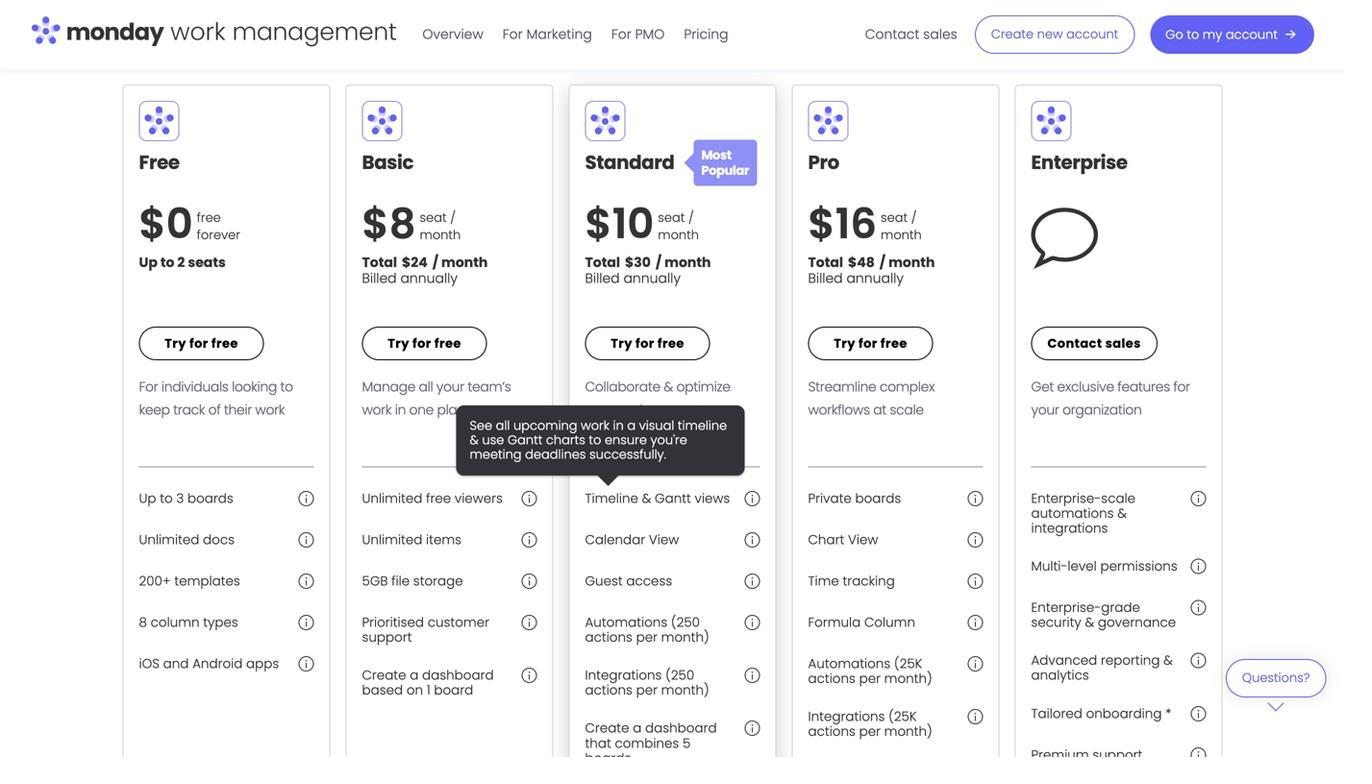 Task type: describe. For each thing, give the bounding box(es) containing it.
optimize
[[676, 378, 730, 397]]

team
[[178, 41, 214, 60]]

info copy image for unlimited free viewers
[[522, 491, 537, 507]]

|
[[1157, 41, 1161, 60]]

column
[[151, 614, 200, 632]]

ensure
[[605, 432, 647, 449]]

multi-level permissions
[[1031, 558, 1178, 576]]

team's
[[468, 378, 511, 397]]

try for free button for $10
[[585, 327, 710, 361]]

collaborate & optimize your work across teams
[[585, 378, 736, 420]]

& inside advanced reporting & analytics
[[1164, 652, 1173, 670]]

info copy image for automations (250 actions per month)
[[745, 616, 760, 631]]

try for free button for $0
[[139, 327, 264, 361]]

tailored onboarding *
[[1031, 705, 1172, 723]]

their
[[224, 401, 252, 420]]

keep
[[139, 401, 170, 420]]

for for for marketing
[[503, 25, 523, 44]]

work inside see all upcoming work in a visual timeline & use gantt charts to ensure you're meeting deadlines successfully.
[[581, 417, 610, 435]]

chart view
[[808, 531, 878, 549]]

for pmo link
[[602, 19, 674, 50]]

scale inside enterprise-scale automations & integrations
[[1101, 490, 1136, 508]]

individuals
[[161, 378, 228, 397]]

yearly
[[1046, 41, 1086, 60]]

a for create a dashboard based on 1 board
[[410, 667, 419, 685]]

$10 seat / month total $30 / month billed annually
[[585, 195, 711, 288]]

time
[[808, 573, 839, 590]]

create a dashboard based on 1 board
[[362, 667, 494, 700]]

organization
[[1063, 401, 1142, 420]]

billed for $16
[[808, 269, 843, 288]]

for individuals looking to keep track of their work
[[139, 378, 293, 420]]

for for $8
[[413, 335, 432, 352]]

actions for integrations (25k actions per month)
[[808, 723, 856, 741]]

go to my account button
[[1150, 15, 1314, 54]]

prioritised customer support
[[362, 614, 489, 647]]

collaborate
[[585, 378, 660, 397]]

integrations for integrations (25k actions per month)
[[808, 708, 885, 726]]

work inside for individuals looking to keep track of their work
[[255, 401, 285, 420]]

dashboard for 1
[[422, 667, 494, 685]]

new
[[1037, 26, 1063, 43]]

advanced reporting & analytics
[[1031, 652, 1173, 685]]

info copy image for tailored onboarding *
[[1191, 707, 1206, 722]]

actions for integrations (250 actions per month)
[[585, 682, 633, 700]]

guest
[[585, 573, 623, 590]]

tailored
[[1031, 705, 1083, 723]]

2 up from the top
[[139, 490, 156, 508]]

streamline
[[808, 378, 876, 397]]

try for $16
[[834, 335, 856, 352]]

work inside collaborate & optimize your work across teams
[[616, 401, 646, 420]]

pro
[[808, 149, 839, 176]]

free left viewers
[[426, 490, 451, 508]]

get
[[1031, 378, 1054, 397]]

integrations (250 actions per month)
[[585, 667, 709, 700]]

popular
[[701, 162, 749, 179]]

overview
[[422, 25, 483, 44]]

month right $24
[[441, 254, 488, 272]]

automations (25k actions per month)
[[808, 655, 932, 688]]

2 horizontal spatial boards
[[855, 490, 901, 508]]

info copy image for enterprise-grade security & governance
[[1191, 601, 1206, 616]]

of
[[208, 401, 221, 420]]

to inside $0 free forever up to 2 seats
[[160, 254, 174, 272]]

to inside button
[[1187, 26, 1199, 43]]

enterprise- for automations
[[1031, 490, 1101, 508]]

combines
[[615, 735, 679, 753]]

automations for automations (25k actions per month)
[[808, 655, 891, 673]]

try for free for $8
[[388, 335, 461, 352]]

info copy image for calendar view
[[745, 533, 760, 548]]

for for $16
[[859, 335, 878, 352]]

that
[[585, 735, 611, 753]]

$8
[[362, 195, 416, 253]]

docs
[[203, 531, 235, 549]]

per for automations (25k actions per month)
[[859, 670, 881, 688]]

calendar
[[585, 531, 645, 549]]

chart
[[808, 531, 845, 549]]

across
[[649, 401, 692, 420]]

info copy image for chart view
[[968, 533, 983, 548]]

timeline & gantt views
[[585, 490, 730, 508]]

view for $16
[[848, 531, 878, 549]]

looking
[[232, 378, 277, 397]]

ios
[[139, 655, 160, 673]]

complex
[[880, 378, 935, 397]]

formula
[[808, 614, 861, 632]]

questions? button
[[1226, 660, 1327, 712]]

seat for $8
[[420, 209, 447, 227]]

info copy image for up to 3 boards
[[299, 491, 314, 507]]

for for for individuals looking to keep track of their work
[[139, 378, 158, 397]]

5
[[683, 735, 691, 753]]

& inside collaborate & optimize your work across teams
[[664, 378, 673, 397]]

your inside the get exclusive features for your organization
[[1031, 401, 1059, 420]]

actions for automations (25k actions per month)
[[808, 670, 856, 688]]

enterprise- for security
[[1031, 599, 1101, 617]]

$30
[[625, 254, 651, 272]]

main element
[[413, 0, 1314, 69]]

seat for $10
[[658, 209, 685, 227]]

ios and android apps
[[139, 655, 279, 673]]

manage all your team's work in one place
[[362, 378, 511, 420]]

& inside see all upcoming work in a visual timeline & use gantt charts to ensure you're meeting deadlines successfully.
[[470, 432, 479, 449]]

in inside see all upcoming work in a visual timeline & use gantt charts to ensure you're meeting deadlines successfully.
[[613, 417, 624, 435]]

onboarding
[[1086, 705, 1162, 723]]

to inside for individuals looking to keep track of their work
[[280, 378, 293, 397]]

annually for $8
[[400, 269, 458, 288]]

create for create a dashboard based on 1 board
[[362, 667, 406, 685]]

info copy image for 8 column types
[[299, 616, 314, 631]]

info copy image for guest access
[[745, 574, 760, 590]]

per for automations (250 actions per month)
[[636, 629, 658, 647]]

boards inside create a dashboard that combines 5 boards
[[585, 750, 631, 758]]

formula column
[[808, 614, 915, 632]]

choose
[[123, 41, 174, 60]]

info copy image for create a dashboard based on 1 board
[[522, 668, 537, 684]]

free for $16
[[881, 335, 908, 352]]

streamline complex workflows at scale
[[808, 378, 935, 420]]

forever
[[197, 227, 240, 244]]

(25k for automations
[[894, 655, 922, 673]]

questions?
[[1242, 670, 1310, 687]]

pricing link
[[674, 19, 738, 50]]

free for $0
[[211, 335, 238, 352]]

advanced
[[1031, 652, 1097, 670]]

storage
[[413, 573, 463, 590]]

charts
[[546, 432, 585, 449]]

column
[[864, 614, 915, 632]]

$16
[[808, 195, 877, 253]]

place
[[437, 401, 473, 420]]

free inside $0 free forever up to 2 seats
[[197, 209, 221, 227]]

pmo
[[635, 25, 665, 44]]

in inside manage all your team's work in one place
[[395, 401, 406, 420]]

5gb
[[362, 573, 388, 590]]

calendar view
[[585, 531, 679, 549]]

unlimited docs
[[139, 531, 235, 549]]

info copy image for multi-level permissions
[[1191, 559, 1206, 575]]

info copy image for automations (25k actions per month)
[[968, 657, 983, 672]]

8
[[139, 614, 147, 632]]

grade
[[1101, 599, 1140, 617]]

$48
[[848, 254, 875, 272]]

1 horizontal spatial contact sales button
[[1031, 327, 1158, 361]]

to left 3
[[160, 490, 173, 508]]

$0 free forever up to 2 seats
[[139, 195, 240, 272]]

yearly save 18% | monthly
[[1046, 41, 1223, 60]]

create for create new account
[[991, 26, 1034, 43]]

info copy image for 200+ templates
[[299, 574, 314, 590]]

0 horizontal spatial boards
[[188, 490, 233, 508]]

meeting
[[470, 446, 522, 464]]

prioritised
[[362, 614, 424, 632]]



Task type: vqa. For each thing, say whether or not it's contained in the screenshot.
5GB file storage
yes



Task type: locate. For each thing, give the bounding box(es) containing it.
seat right $10
[[658, 209, 685, 227]]

try for free up collaborate
[[611, 335, 684, 352]]

1 horizontal spatial automations
[[808, 655, 891, 673]]

2
[[177, 254, 185, 272]]

billed left $24
[[362, 269, 397, 288]]

integrations for integrations (250 actions per month)
[[585, 667, 662, 685]]

gantt inside see all upcoming work in a visual timeline & use gantt charts to ensure you're meeting deadlines successfully.
[[508, 432, 543, 449]]

enterprise- inside enterprise-grade security & governance
[[1031, 599, 1101, 617]]

time tracking
[[808, 573, 895, 590]]

create
[[991, 26, 1034, 43], [362, 667, 406, 685], [585, 720, 629, 738]]

per up create a dashboard that combines 5 boards
[[636, 682, 658, 700]]

1 vertical spatial sales
[[1105, 335, 1141, 352]]

on
[[407, 682, 423, 700]]

create inside button
[[991, 26, 1034, 43]]

month) for integrations (250 actions per month)
[[661, 682, 709, 700]]

month) down column
[[884, 670, 932, 688]]

a inside see all upcoming work in a visual timeline & use gantt charts to ensure you're meeting deadlines successfully.
[[627, 417, 636, 435]]

free
[[139, 149, 180, 176]]

2 horizontal spatial total
[[808, 254, 843, 272]]

all for see
[[496, 417, 510, 435]]

2 total from the left
[[585, 254, 620, 272]]

monday.com work management image
[[31, 13, 397, 53]]

unlimited up unlimited items
[[362, 490, 422, 508]]

at
[[873, 401, 887, 420]]

per for integrations (25k actions per month)
[[859, 723, 881, 741]]

$16 seat / month total $48 / month billed annually
[[808, 195, 935, 288]]

free up optimize
[[658, 335, 684, 352]]

seat inside the $10 seat / month total $30 / month billed annually
[[658, 209, 685, 227]]

4 try for free button from the left
[[808, 327, 933, 361]]

1 horizontal spatial for
[[503, 25, 523, 44]]

1 total from the left
[[362, 254, 397, 272]]

month right $48
[[889, 254, 935, 272]]

seat right $8
[[420, 209, 447, 227]]

integrations (25k actions per month)
[[808, 708, 932, 741]]

0 vertical spatial gantt
[[508, 432, 543, 449]]

0 vertical spatial dashboard
[[422, 667, 494, 685]]

timeline
[[585, 490, 638, 508]]

total left $48
[[808, 254, 843, 272]]

0 vertical spatial scale
[[890, 401, 924, 420]]

month right $10
[[658, 227, 699, 244]]

billed left $48
[[808, 269, 843, 288]]

gantt left views
[[655, 490, 691, 508]]

actions for automations (250 actions per month)
[[585, 629, 633, 647]]

try for $10
[[611, 335, 633, 352]]

0 horizontal spatial billed
[[362, 269, 397, 288]]

contact inside main element
[[865, 25, 920, 44]]

0 horizontal spatial in
[[395, 401, 406, 420]]

1 horizontal spatial all
[[496, 417, 510, 435]]

billed for $10
[[585, 269, 620, 288]]

0 vertical spatial create
[[991, 26, 1034, 43]]

& up across
[[664, 378, 673, 397]]

1 horizontal spatial account
[[1226, 26, 1278, 43]]

account
[[1067, 26, 1119, 43], [1226, 26, 1278, 43]]

2 horizontal spatial create
[[991, 26, 1034, 43]]

unlimited for $8
[[362, 531, 422, 549]]

account right new
[[1067, 26, 1119, 43]]

0 horizontal spatial sales
[[923, 25, 958, 44]]

month) for integrations (25k actions per month)
[[884, 723, 932, 741]]

actions inside "automations (25k actions per month)"
[[808, 670, 856, 688]]

0 vertical spatial sales
[[923, 25, 958, 44]]

info copy image for private boards
[[968, 491, 983, 507]]

0 horizontal spatial scale
[[890, 401, 924, 420]]

0 vertical spatial contact sales
[[865, 25, 958, 44]]

apps
[[246, 655, 279, 673]]

per inside the automations (250 actions per month)
[[636, 629, 658, 647]]

1
[[427, 682, 430, 700]]

1 horizontal spatial contact sales
[[1048, 335, 1141, 352]]

2 annually from the left
[[624, 269, 681, 288]]

3 try from the left
[[611, 335, 633, 352]]

0 vertical spatial (25k
[[894, 655, 922, 673]]

seat right $16
[[881, 209, 908, 227]]

info copy image for ios and android apps
[[299, 657, 314, 672]]

a left 1
[[410, 667, 419, 685]]

0 horizontal spatial contact sales button
[[856, 19, 967, 50]]

month) inside "integrations (250 actions per month)"
[[661, 682, 709, 700]]

view right chart
[[848, 531, 878, 549]]

2 try from the left
[[388, 335, 410, 352]]

18%
[[1126, 41, 1148, 60]]

2 horizontal spatial billed
[[808, 269, 843, 288]]

1 vertical spatial create
[[362, 667, 406, 685]]

all inside manage all your team's work in one place
[[419, 378, 433, 397]]

0 horizontal spatial account
[[1067, 26, 1119, 43]]

info copy image for prioritised customer support
[[522, 616, 537, 631]]

annually for $16
[[847, 269, 904, 288]]

0 horizontal spatial gantt
[[508, 432, 543, 449]]

3 seat from the left
[[881, 209, 908, 227]]

my
[[1203, 26, 1222, 43]]

month) inside integrations (25k actions per month)
[[884, 723, 932, 741]]

200+ templates
[[139, 573, 240, 590]]

1 vertical spatial a
[[410, 667, 419, 685]]

free up complex
[[881, 335, 908, 352]]

(250 down the automations (250 actions per month)
[[666, 667, 694, 685]]

month) up "integrations (250 actions per month)"
[[661, 629, 709, 647]]

1 annually from the left
[[400, 269, 458, 288]]

a inside create a dashboard that combines 5 boards
[[633, 720, 642, 738]]

(25k inside integrations (25k actions per month)
[[889, 708, 917, 726]]

get exclusive features for your organization
[[1031, 378, 1190, 420]]

2 vertical spatial create
[[585, 720, 629, 738]]

integrations inside "integrations (250 actions per month)"
[[585, 667, 662, 685]]

integrations
[[1031, 520, 1108, 538]]

all up one
[[419, 378, 433, 397]]

analytics
[[1031, 667, 1089, 685]]

(25k
[[894, 655, 922, 673], [889, 708, 917, 726]]

try for $0
[[165, 335, 186, 352]]

file
[[392, 573, 410, 590]]

most
[[701, 147, 732, 164]]

automations for automations (250 actions per month)
[[585, 614, 668, 632]]

seat inside $16 seat / month total $48 / month billed annually
[[881, 209, 908, 227]]

0 vertical spatial integrations
[[585, 667, 662, 685]]

android
[[192, 655, 243, 673]]

work up successfully.
[[581, 417, 610, 435]]

a left visual
[[627, 417, 636, 435]]

to right looking
[[280, 378, 293, 397]]

& inside enterprise-grade security & governance
[[1085, 614, 1094, 632]]

try
[[165, 335, 186, 352], [388, 335, 410, 352], [611, 335, 633, 352], [834, 335, 856, 352]]

automations down formula column on the right of the page
[[808, 655, 891, 673]]

0 vertical spatial contact sales button
[[856, 19, 967, 50]]

seat inside $8 seat / month total $24 / month billed annually
[[420, 209, 447, 227]]

1 vertical spatial (25k
[[889, 708, 917, 726]]

for up streamline
[[859, 335, 878, 352]]

for for for pmo
[[611, 25, 632, 44]]

$8 seat / month total $24 / month billed annually
[[362, 195, 488, 288]]

actions inside the automations (250 actions per month)
[[585, 629, 633, 647]]

free for $8
[[435, 335, 461, 352]]

try for free button for $8
[[362, 327, 487, 361]]

0 vertical spatial a
[[627, 417, 636, 435]]

integrations down "automations (25k actions per month)"
[[808, 708, 885, 726]]

view down timeline & gantt views
[[649, 531, 679, 549]]

enterprise- inside enterprise-scale automations & integrations
[[1031, 490, 1101, 508]]

try up the manage
[[388, 335, 410, 352]]

2 horizontal spatial seat
[[881, 209, 908, 227]]

0 horizontal spatial create
[[362, 667, 406, 685]]

billed for $8
[[362, 269, 397, 288]]

try for free button up the manage
[[362, 327, 487, 361]]

per inside "automations (25k actions per month)"
[[859, 670, 881, 688]]

try for free for $0
[[165, 335, 238, 352]]

per up "integrations (250 actions per month)"
[[636, 629, 658, 647]]

based
[[362, 682, 403, 700]]

2 seat from the left
[[658, 209, 685, 227]]

2 view from the left
[[848, 531, 878, 549]]

annually down $8
[[400, 269, 458, 288]]

2 horizontal spatial annually
[[847, 269, 904, 288]]

view for $10
[[649, 531, 679, 549]]

try for free up streamline
[[834, 335, 908, 352]]

info copy image for 5gb file storage
[[522, 574, 537, 590]]

1 vertical spatial enterprise-
[[1031, 599, 1101, 617]]

(25k down column
[[894, 655, 922, 673]]

month) inside "automations (25k actions per month)"
[[884, 670, 932, 688]]

month)
[[661, 629, 709, 647], [884, 670, 932, 688], [661, 682, 709, 700], [884, 723, 932, 741]]

0 horizontal spatial dashboard
[[422, 667, 494, 685]]

marketing
[[527, 25, 592, 44]]

contact sales inside main element
[[865, 25, 958, 44]]

enterprise- down 'level'
[[1031, 599, 1101, 617]]

4 try for free from the left
[[834, 335, 908, 352]]

for up the manage
[[413, 335, 432, 352]]

1 horizontal spatial gantt
[[655, 490, 691, 508]]

3 billed from the left
[[808, 269, 843, 288]]

integrations inside integrations (25k actions per month)
[[808, 708, 885, 726]]

1 vertical spatial gantt
[[655, 490, 691, 508]]

scale down complex
[[890, 401, 924, 420]]

1 horizontal spatial billed
[[585, 269, 620, 288]]

annually for $10
[[624, 269, 681, 288]]

features
[[1118, 378, 1170, 397]]

create down "integrations (250 actions per month)"
[[585, 720, 629, 738]]

1 vertical spatial contact sales
[[1048, 335, 1141, 352]]

free up looking
[[211, 335, 238, 352]]

try for free up individuals
[[165, 335, 238, 352]]

info copy image for advanced reporting & analytics
[[1191, 654, 1206, 669]]

unlimited down 3
[[139, 531, 199, 549]]

board
[[434, 682, 473, 700]]

1 vertical spatial all
[[496, 417, 510, 435]]

unlimited for $0
[[139, 531, 199, 549]]

& right automations on the bottom right
[[1118, 505, 1127, 523]]

month right $16
[[881, 227, 922, 244]]

(250 for automations
[[671, 614, 700, 632]]

visual
[[639, 417, 674, 435]]

private
[[808, 490, 852, 508]]

1 horizontal spatial total
[[585, 254, 620, 272]]

info copy image
[[745, 491, 760, 507], [968, 491, 983, 507], [1191, 491, 1206, 507], [299, 533, 314, 548], [745, 533, 760, 548], [1191, 559, 1206, 575], [745, 574, 760, 590], [968, 574, 983, 590], [522, 616, 537, 631], [745, 616, 760, 631], [1191, 654, 1206, 669], [745, 668, 760, 684], [1191, 707, 1206, 722], [968, 710, 983, 725], [1191, 748, 1206, 758]]

governance
[[1098, 614, 1176, 632]]

seat for $16
[[881, 209, 908, 227]]

scale up the integrations
[[1101, 490, 1136, 508]]

create for create a dashboard that combines 5 boards
[[585, 720, 629, 738]]

a inside create a dashboard based on 1 board
[[410, 667, 419, 685]]

month) inside the automations (250 actions per month)
[[661, 629, 709, 647]]

try for free for $16
[[834, 335, 908, 352]]

& right timeline
[[642, 490, 651, 508]]

1 enterprise- from the top
[[1031, 490, 1101, 508]]

for up collaborate
[[636, 335, 655, 352]]

multi-
[[1031, 558, 1068, 576]]

& left use
[[470, 432, 479, 449]]

month) for automations (25k actions per month)
[[884, 670, 932, 688]]

actions down guest
[[585, 629, 633, 647]]

3 try for free button from the left
[[585, 327, 710, 361]]

(250 down "access"
[[671, 614, 700, 632]]

1 up from the top
[[139, 254, 158, 272]]

0 horizontal spatial integrations
[[585, 667, 662, 685]]

seat
[[420, 209, 447, 227], [658, 209, 685, 227], [881, 209, 908, 227]]

dashboard down customer at the left bottom of page
[[422, 667, 494, 685]]

0 vertical spatial contact
[[865, 25, 920, 44]]

annually
[[400, 269, 458, 288], [624, 269, 681, 288], [847, 269, 904, 288]]

1 view from the left
[[649, 531, 679, 549]]

automations
[[1031, 505, 1114, 523]]

1 horizontal spatial in
[[613, 417, 624, 435]]

automations down guest access
[[585, 614, 668, 632]]

total inside $16 seat / month total $48 / month billed annually
[[808, 254, 843, 272]]

to left the '2'
[[160, 254, 174, 272]]

month right $30
[[665, 254, 711, 272]]

permissions
[[1101, 558, 1178, 576]]

1 billed from the left
[[362, 269, 397, 288]]

gantt right use
[[508, 432, 543, 449]]

actions inside integrations (25k actions per month)
[[808, 723, 856, 741]]

seats
[[188, 254, 226, 272]]

& inside enterprise-scale automations & integrations
[[1118, 505, 1127, 523]]

free for $10
[[658, 335, 684, 352]]

dashboard inside create a dashboard based on 1 board
[[422, 667, 494, 685]]

try for $8
[[388, 335, 410, 352]]

& right security
[[1085, 614, 1094, 632]]

(250 for integrations
[[666, 667, 694, 685]]

2 try for free from the left
[[388, 335, 461, 352]]

(25k for integrations
[[889, 708, 917, 726]]

1 vertical spatial scale
[[1101, 490, 1136, 508]]

per inside "integrations (250 actions per month)"
[[636, 682, 658, 700]]

manage
[[362, 378, 415, 397]]

1 vertical spatial integrations
[[808, 708, 885, 726]]

create new account
[[991, 26, 1119, 43]]

info copy image for time tracking
[[968, 574, 983, 590]]

automations inside the automations (250 actions per month)
[[585, 614, 668, 632]]

unlimited items
[[362, 531, 462, 549]]

a for create a dashboard that combines 5 boards
[[633, 720, 642, 738]]

info copy image for formula column
[[968, 616, 983, 631]]

& right reporting in the bottom right of the page
[[1164, 652, 1173, 670]]

for inside the get exclusive features for your organization
[[1173, 378, 1190, 397]]

total for $16
[[808, 254, 843, 272]]

1 try for free from the left
[[165, 335, 238, 352]]

$24
[[402, 254, 428, 272]]

in up successfully.
[[613, 417, 624, 435]]

total inside the $10 seat / month total $30 / month billed annually
[[585, 254, 620, 272]]

2 horizontal spatial your
[[1031, 401, 1059, 420]]

month) down "automations (25k actions per month)"
[[884, 723, 932, 741]]

0 vertical spatial automations
[[585, 614, 668, 632]]

views
[[695, 490, 730, 508]]

info copy image for unlimited docs
[[299, 533, 314, 548]]

0 horizontal spatial automations
[[585, 614, 668, 632]]

0 horizontal spatial annually
[[400, 269, 458, 288]]

for marketing link
[[493, 19, 602, 50]]

view
[[649, 531, 679, 549], [848, 531, 878, 549]]

1 horizontal spatial dashboard
[[645, 720, 717, 738]]

info copy image for integrations (25k actions per month)
[[968, 710, 983, 725]]

info copy image
[[299, 491, 314, 507], [522, 491, 537, 507], [522, 533, 537, 548], [968, 533, 983, 548], [299, 574, 314, 590], [522, 574, 537, 590], [1191, 601, 1206, 616], [299, 616, 314, 631], [968, 616, 983, 631], [299, 657, 314, 672], [968, 657, 983, 672], [522, 668, 537, 684], [745, 721, 760, 737]]

(250 inside "integrations (250 actions per month)"
[[666, 667, 694, 685]]

to right charts
[[589, 432, 601, 449]]

most popular
[[701, 147, 749, 179]]

create inside create a dashboard based on 1 board
[[362, 667, 406, 685]]

account right my
[[1226, 26, 1278, 43]]

1 horizontal spatial annually
[[624, 269, 681, 288]]

your inside collaborate & optimize your work across teams
[[585, 401, 613, 420]]

all right see
[[496, 417, 510, 435]]

2 horizontal spatial for
[[611, 25, 632, 44]]

scale inside "streamline complex workflows at scale"
[[890, 401, 924, 420]]

billed inside $8 seat / month total $24 / month billed annually
[[362, 269, 397, 288]]

billed inside $16 seat / month total $48 / month billed annually
[[808, 269, 843, 288]]

up inside $0 free forever up to 2 seats
[[139, 254, 158, 272]]

(25k inside "automations (25k actions per month)"
[[894, 655, 922, 673]]

per up integrations (25k actions per month)
[[859, 670, 881, 688]]

annually inside the $10 seat / month total $30 / month billed annually
[[624, 269, 681, 288]]

work down looking
[[255, 401, 285, 420]]

0 vertical spatial up
[[139, 254, 158, 272]]

to right "go"
[[1187, 26, 1199, 43]]

go
[[1166, 26, 1184, 43]]

1 vertical spatial up
[[139, 490, 156, 508]]

sales
[[923, 25, 958, 44], [1105, 335, 1141, 352]]

automations inside "automations (25k actions per month)"
[[808, 655, 891, 673]]

dashboard for 5
[[645, 720, 717, 738]]

1 horizontal spatial boards
[[585, 750, 631, 758]]

4 try from the left
[[834, 335, 856, 352]]

level
[[1068, 558, 1097, 576]]

2 billed from the left
[[585, 269, 620, 288]]

for for $10
[[636, 335, 655, 352]]

2 try for free button from the left
[[362, 327, 487, 361]]

go to my account
[[1166, 26, 1278, 43]]

1 horizontal spatial scale
[[1101, 490, 1136, 508]]

1 vertical spatial dashboard
[[645, 720, 717, 738]]

200+
[[139, 573, 171, 590]]

1 vertical spatial automations
[[808, 655, 891, 673]]

info copy image for create a dashboard that combines 5 boards
[[745, 721, 760, 737]]

3 annually from the left
[[847, 269, 904, 288]]

create a dashboard that combines 5 boards
[[585, 720, 717, 758]]

for inside for individuals looking to keep track of their work
[[139, 378, 158, 397]]

boards right 3
[[188, 490, 233, 508]]

try for free button up streamline
[[808, 327, 933, 361]]

create left on on the left bottom of the page
[[362, 667, 406, 685]]

1 horizontal spatial contact
[[1048, 335, 1102, 352]]

info copy image for integrations (250 actions per month)
[[745, 668, 760, 684]]

actions inside "integrations (250 actions per month)"
[[585, 682, 633, 700]]

1 horizontal spatial create
[[585, 720, 629, 738]]

actions down the formula
[[808, 670, 856, 688]]

0 horizontal spatial your
[[436, 378, 464, 397]]

1 horizontal spatial seat
[[658, 209, 685, 227]]

work down the manage
[[362, 401, 392, 420]]

month up $24
[[420, 227, 461, 244]]

up left 3
[[139, 490, 156, 508]]

a right that
[[633, 720, 642, 738]]

unlimited up file
[[362, 531, 422, 549]]

month) for automations (250 actions per month)
[[661, 629, 709, 647]]

for up individuals
[[189, 335, 208, 352]]

for for $0
[[189, 335, 208, 352]]

annually inside $16 seat / month total $48 / month billed annually
[[847, 269, 904, 288]]

dashboard down "integrations (250 actions per month)"
[[645, 720, 717, 738]]

reporting
[[1101, 652, 1160, 670]]

to inside see all upcoming work in a visual timeline & use gantt charts to ensure you're meeting deadlines successfully.
[[589, 432, 601, 449]]

0 horizontal spatial all
[[419, 378, 433, 397]]

your up place
[[436, 378, 464, 397]]

1 vertical spatial (250
[[666, 667, 694, 685]]

billed left $30
[[585, 269, 620, 288]]

billed inside the $10 seat / month total $30 / month billed annually
[[585, 269, 620, 288]]

0 horizontal spatial for
[[139, 378, 158, 397]]

annually down $16
[[847, 269, 904, 288]]

0 vertical spatial enterprise-
[[1031, 490, 1101, 508]]

a
[[627, 417, 636, 435], [410, 667, 419, 685], [633, 720, 642, 738]]

info copy image for enterprise-scale automations & integrations
[[1191, 491, 1206, 507]]

0 horizontal spatial contact sales
[[865, 25, 958, 44]]

sales inside main element
[[923, 25, 958, 44]]

try for free up the manage
[[388, 335, 461, 352]]

/
[[450, 209, 456, 227], [688, 209, 694, 227], [911, 209, 917, 227], [432, 254, 439, 272], [656, 254, 662, 272], [880, 254, 886, 272]]

deadlines
[[525, 446, 586, 464]]

contact
[[865, 25, 920, 44], [1048, 335, 1102, 352]]

3 try for free from the left
[[611, 335, 684, 352]]

2 enterprise- from the top
[[1031, 599, 1101, 617]]

0 vertical spatial (250
[[671, 614, 700, 632]]

boards right private
[[855, 490, 901, 508]]

try for free button up individuals
[[139, 327, 264, 361]]

work inside manage all your team's work in one place
[[362, 401, 392, 420]]

try for free for $10
[[611, 335, 684, 352]]

per for integrations (250 actions per month)
[[636, 682, 658, 700]]

integrations down the automations (250 actions per month)
[[585, 667, 662, 685]]

0 vertical spatial all
[[419, 378, 433, 397]]

workflows
[[808, 401, 870, 420]]

total for $10
[[585, 254, 620, 272]]

all inside see all upcoming work in a visual timeline & use gantt charts to ensure you're meeting deadlines successfully.
[[496, 417, 510, 435]]

all for manage
[[419, 378, 433, 397]]

1 try for free button from the left
[[139, 327, 264, 361]]

3
[[176, 490, 184, 508]]

size:
[[217, 41, 244, 60]]

1 horizontal spatial your
[[585, 401, 613, 420]]

1 horizontal spatial sales
[[1105, 335, 1141, 352]]

automations (250 actions per month)
[[585, 614, 709, 647]]

3 total from the left
[[808, 254, 843, 272]]

see all upcoming work in a visual timeline & use gantt charts to ensure you're meeting deadlines successfully.
[[470, 417, 727, 464]]

free up manage all your team's work in one place
[[435, 335, 461, 352]]

dashboard inside create a dashboard that combines 5 boards
[[645, 720, 717, 738]]

your down collaborate
[[585, 401, 613, 420]]

1 horizontal spatial integrations
[[808, 708, 885, 726]]

create inside create a dashboard that combines 5 boards
[[585, 720, 629, 738]]

your down get
[[1031, 401, 1059, 420]]

work down collaborate
[[616, 401, 646, 420]]

month) up 5 at the right bottom of page
[[661, 682, 709, 700]]

free right $0
[[197, 209, 221, 227]]

total for $8
[[362, 254, 397, 272]]

info copy image for unlimited items
[[522, 533, 537, 548]]

create left new
[[991, 26, 1034, 43]]

actions
[[585, 629, 633, 647], [808, 670, 856, 688], [585, 682, 633, 700], [808, 723, 856, 741]]

1 try from the left
[[165, 335, 186, 352]]

0 horizontal spatial view
[[649, 531, 679, 549]]

boards left 5 at the right bottom of page
[[585, 750, 631, 758]]

1 seat from the left
[[420, 209, 447, 227]]

and
[[163, 655, 189, 673]]

teams
[[695, 401, 736, 420]]

for left marketing
[[503, 25, 523, 44]]

(250 inside the automations (250 actions per month)
[[671, 614, 700, 632]]

your inside manage all your team's work in one place
[[436, 378, 464, 397]]

up left the '2'
[[139, 254, 158, 272]]

*
[[1166, 705, 1172, 723]]

try up individuals
[[165, 335, 186, 352]]

1 vertical spatial contact sales button
[[1031, 327, 1158, 361]]

free
[[197, 209, 221, 227], [211, 335, 238, 352], [435, 335, 461, 352], [658, 335, 684, 352], [881, 335, 908, 352], [426, 490, 451, 508]]

for right features
[[1173, 378, 1190, 397]]

0 horizontal spatial total
[[362, 254, 397, 272]]

0 horizontal spatial contact
[[865, 25, 920, 44]]

&
[[664, 378, 673, 397], [470, 432, 479, 449], [642, 490, 651, 508], [1118, 505, 1127, 523], [1085, 614, 1094, 632], [1164, 652, 1173, 670]]

try for free button for $16
[[808, 327, 933, 361]]

0 horizontal spatial seat
[[420, 209, 447, 227]]

total inside $8 seat / month total $24 / month billed annually
[[362, 254, 397, 272]]

(25k down "automations (25k actions per month)"
[[889, 708, 917, 726]]

1 vertical spatial contact
[[1048, 335, 1102, 352]]

2 vertical spatial a
[[633, 720, 642, 738]]

per inside integrations (25k actions per month)
[[859, 723, 881, 741]]

month
[[420, 227, 461, 244], [658, 227, 699, 244], [881, 227, 922, 244], [441, 254, 488, 272], [665, 254, 711, 272], [889, 254, 935, 272]]

total left $30
[[585, 254, 620, 272]]

templates
[[174, 573, 240, 590]]

1 horizontal spatial view
[[848, 531, 878, 549]]

use
[[482, 432, 504, 449]]

annually inside $8 seat / month total $24 / month billed annually
[[400, 269, 458, 288]]



